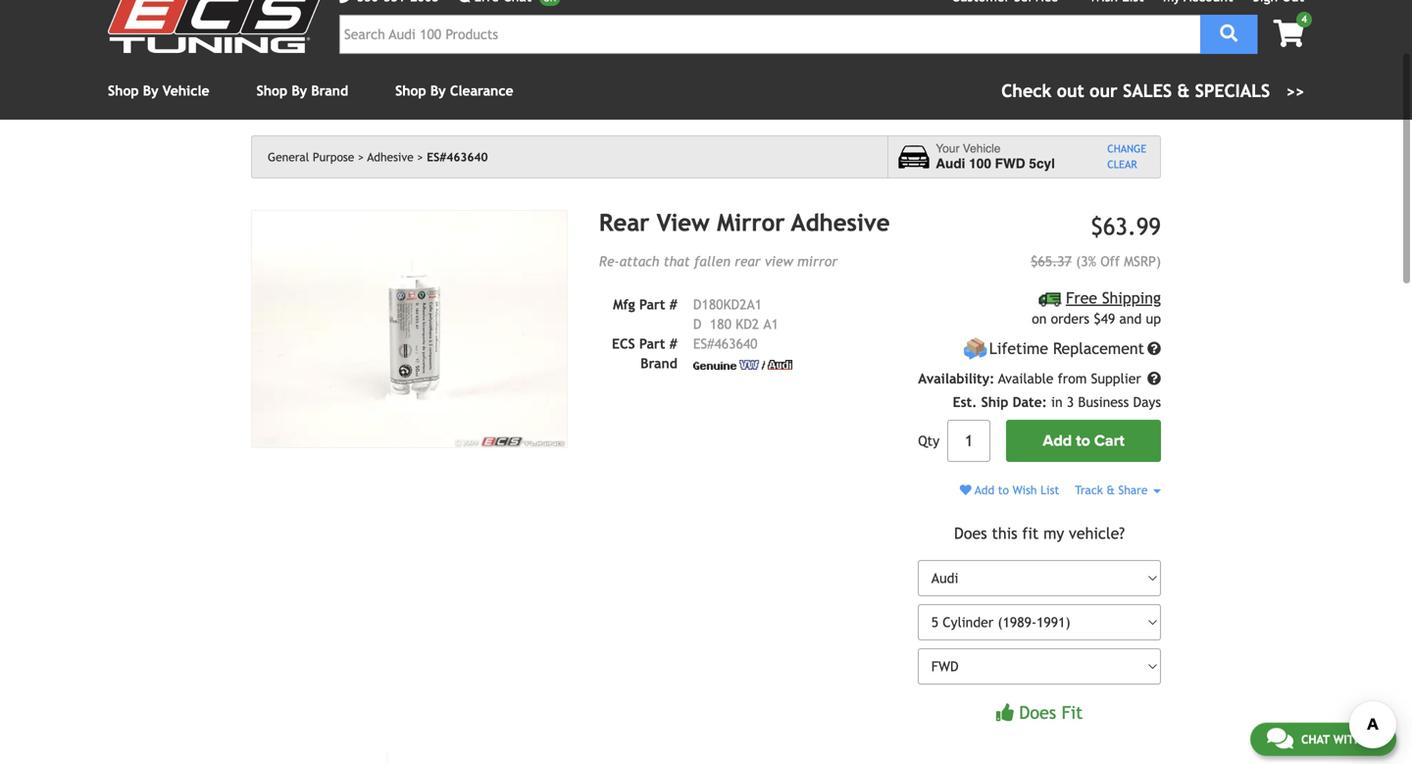 Task type: describe. For each thing, give the bounding box(es) containing it.
(3%
[[1077, 253, 1097, 269]]

with
[[1334, 732, 1363, 746]]

& for sales
[[1178, 80, 1190, 101]]

track
[[1076, 483, 1104, 497]]

date:
[[1013, 395, 1048, 410]]

Search text field
[[339, 15, 1201, 54]]

days
[[1134, 395, 1162, 410]]

phone image
[[339, 0, 353, 3]]

thumbs up image
[[997, 704, 1014, 722]]

63.99
[[1104, 213, 1162, 240]]

rear
[[735, 254, 761, 269]]

$49
[[1094, 311, 1116, 327]]

supplier
[[1092, 371, 1142, 387]]

orders
[[1051, 311, 1090, 327]]

shop for shop by brand
[[257, 83, 288, 99]]

share
[[1119, 483, 1148, 497]]

0 vertical spatial comments image
[[455, 0, 470, 3]]

genuine volkswagen audi image
[[694, 360, 793, 370]]

& for track
[[1107, 483, 1116, 497]]

est. ship date: in 3 business days
[[953, 395, 1162, 410]]

shop for shop by vehicle
[[108, 83, 139, 99]]

4 link
[[1258, 12, 1313, 49]]

specials
[[1196, 80, 1271, 101]]

fit
[[1023, 524, 1039, 542]]

attach
[[620, 254, 660, 269]]

chat with us link
[[1251, 722, 1397, 755]]

part inside the d180kd2a1 d  180 kd2 a1 ecs part #
[[640, 336, 666, 352]]

mfg
[[613, 297, 636, 312]]

free shipping on orders $49 and up
[[1032, 289, 1162, 327]]

ecs tuning image
[[108, 0, 324, 53]]

us
[[1367, 732, 1381, 746]]

availability:
[[919, 371, 995, 387]]

msrp)
[[1125, 253, 1162, 269]]

clear
[[1108, 158, 1138, 171]]

es# 463640 brand
[[641, 336, 758, 371]]

d  180 kd2 a1
[[694, 316, 779, 332]]

fwd
[[996, 156, 1026, 171]]

d180kd2a1 d  180 kd2 a1 ecs part #
[[612, 297, 779, 352]]

4
[[1302, 13, 1308, 25]]

clearance
[[450, 83, 514, 99]]

wish
[[1013, 483, 1038, 497]]

463640
[[715, 336, 758, 352]]

0 vertical spatial adhesive
[[367, 150, 414, 164]]

free
[[1067, 289, 1098, 307]]

1 # from the top
[[670, 297, 678, 312]]

change link
[[1108, 141, 1147, 157]]

shop by vehicle
[[108, 83, 210, 99]]

add for add to cart
[[1043, 432, 1073, 451]]

change clear
[[1108, 143, 1147, 171]]

mirror
[[717, 209, 785, 236]]

qty
[[919, 433, 940, 449]]

shop for shop by clearance
[[396, 83, 426, 99]]

3
[[1067, 395, 1075, 410]]

1 vertical spatial adhesive
[[792, 209, 890, 236]]

ecs
[[612, 336, 636, 352]]

fallen
[[694, 254, 731, 269]]

es#463640
[[427, 150, 488, 164]]

audi
[[936, 156, 966, 171]]

$65.37
[[1031, 253, 1072, 269]]

es#
[[694, 336, 715, 352]]

free shipping image
[[1040, 293, 1062, 307]]

ship
[[982, 395, 1009, 410]]

0 horizontal spatial vehicle
[[163, 83, 210, 99]]

shopping cart image
[[1274, 20, 1305, 47]]

view
[[765, 254, 794, 269]]

adhesive link
[[367, 150, 424, 164]]

est.
[[953, 395, 978, 410]]

up
[[1147, 311, 1162, 327]]

does this fit my vehicle?
[[955, 524, 1126, 542]]

track & share
[[1076, 483, 1152, 497]]

track & share button
[[1076, 483, 1162, 497]]

in
[[1052, 395, 1063, 410]]

d180kd2a1
[[694, 297, 762, 312]]

chat
[[1302, 732, 1331, 746]]

available
[[999, 371, 1054, 387]]

lifetime
[[990, 340, 1049, 358]]

es#463640 - d180kd2a1 - rear view mirror adhesive - re-attach that fallen rear view mirror - genuine volkswagen audi - audi volkswagen image
[[251, 210, 568, 448]]

add to wish list
[[972, 483, 1060, 497]]

general
[[268, 150, 309, 164]]

cart
[[1095, 432, 1125, 451]]

this
[[992, 524, 1018, 542]]

100
[[970, 156, 992, 171]]

add for add to wish list
[[975, 483, 995, 497]]

by for clearance
[[431, 83, 446, 99]]



Task type: locate. For each thing, give the bounding box(es) containing it.
0 vertical spatial #
[[670, 297, 678, 312]]

this product is lifetime replacement eligible image
[[964, 337, 988, 361]]

to for wish
[[999, 483, 1010, 497]]

0 vertical spatial part
[[640, 297, 666, 312]]

fit
[[1062, 703, 1084, 723]]

mirror
[[798, 254, 838, 269]]

3 shop from the left
[[396, 83, 426, 99]]

shop
[[108, 83, 139, 99], [257, 83, 288, 99], [396, 83, 426, 99]]

does
[[955, 524, 988, 542], [1020, 703, 1057, 723]]

2 part from the top
[[640, 336, 666, 352]]

# inside the d180kd2a1 d  180 kd2 a1 ecs part #
[[670, 336, 678, 352]]

2 horizontal spatial shop
[[396, 83, 426, 99]]

1 vertical spatial part
[[640, 336, 666, 352]]

sales
[[1124, 80, 1173, 101]]

1 horizontal spatial add
[[1043, 432, 1073, 451]]

0 vertical spatial brand
[[311, 83, 348, 99]]

part right mfg
[[640, 297, 666, 312]]

0 vertical spatial does
[[955, 524, 988, 542]]

does for does this fit my vehicle?
[[955, 524, 988, 542]]

$65.37 (3% off msrp)
[[1031, 253, 1162, 269]]

vehicle?
[[1070, 524, 1126, 542]]

shop by vehicle link
[[108, 83, 210, 99]]

by
[[143, 83, 159, 99], [292, 83, 307, 99], [431, 83, 446, 99]]

re-attach that fallen rear view mirror
[[599, 254, 838, 269]]

1 horizontal spatial adhesive
[[792, 209, 890, 236]]

0 vertical spatial &
[[1178, 80, 1190, 101]]

0 horizontal spatial does
[[955, 524, 988, 542]]

your
[[936, 142, 960, 156]]

brand for shop by brand
[[311, 83, 348, 99]]

part
[[640, 297, 666, 312], [640, 336, 666, 352]]

replacement
[[1054, 340, 1145, 358]]

1 horizontal spatial does
[[1020, 703, 1057, 723]]

adhesive up mirror at the right
[[792, 209, 890, 236]]

comments image left the chat
[[1268, 726, 1294, 749]]

shop by clearance link
[[396, 83, 514, 99]]

0 horizontal spatial add
[[975, 483, 995, 497]]

my
[[1044, 524, 1065, 542]]

2 # from the top
[[670, 336, 678, 352]]

clear link
[[1108, 157, 1147, 173]]

vehicle down ecs tuning image
[[163, 83, 210, 99]]

question circle image
[[1148, 342, 1162, 356]]

& right the 'sales'
[[1178, 80, 1190, 101]]

from
[[1058, 371, 1088, 387]]

vehicle inside your vehicle audi 100 fwd 5cyl
[[963, 142, 1001, 156]]

by up general
[[292, 83, 307, 99]]

rear view mirror adhesive
[[599, 209, 890, 236]]

1 horizontal spatial comments image
[[1268, 726, 1294, 749]]

vehicle
[[163, 83, 210, 99], [963, 142, 1001, 156]]

1 vertical spatial &
[[1107, 483, 1116, 497]]

to left 'wish'
[[999, 483, 1010, 497]]

None text field
[[948, 420, 991, 462]]

chat with us
[[1302, 732, 1381, 746]]

by left "clearance"
[[431, 83, 446, 99]]

brand down the d180kd2a1 d  180 kd2 a1 ecs part #
[[641, 356, 678, 371]]

2 shop from the left
[[257, 83, 288, 99]]

to
[[1077, 432, 1091, 451], [999, 483, 1010, 497]]

1 vertical spatial comments image
[[1268, 726, 1294, 749]]

re-
[[599, 254, 620, 269]]

business
[[1079, 395, 1130, 410]]

on
[[1032, 311, 1047, 327]]

sales & specials link
[[1002, 78, 1305, 104]]

brand up purpose
[[311, 83, 348, 99]]

add to cart
[[1043, 432, 1125, 451]]

general purpose link
[[268, 150, 364, 164]]

shop by brand link
[[257, 83, 348, 99]]

0 horizontal spatial comments image
[[455, 0, 470, 3]]

#
[[670, 297, 678, 312], [670, 336, 678, 352]]

and
[[1120, 311, 1142, 327]]

shipping
[[1103, 289, 1162, 307]]

add down est. ship date: in 3 business days
[[1043, 432, 1073, 451]]

to for cart
[[1077, 432, 1091, 451]]

1 horizontal spatial vehicle
[[963, 142, 1001, 156]]

0 vertical spatial vehicle
[[163, 83, 210, 99]]

heart image
[[960, 484, 972, 496]]

1 by from the left
[[143, 83, 159, 99]]

&
[[1178, 80, 1190, 101], [1107, 483, 1116, 497]]

1 horizontal spatial shop
[[257, 83, 288, 99]]

comments image
[[455, 0, 470, 3], [1268, 726, 1294, 749]]

0 horizontal spatial adhesive
[[367, 150, 414, 164]]

1 vertical spatial #
[[670, 336, 678, 352]]

1 vertical spatial does
[[1020, 703, 1057, 723]]

5cyl
[[1030, 156, 1056, 171]]

2 horizontal spatial by
[[431, 83, 446, 99]]

your vehicle audi 100 fwd 5cyl
[[936, 142, 1056, 171]]

to inside button
[[1077, 432, 1091, 451]]

vehicle up 100
[[963, 142, 1001, 156]]

0 horizontal spatial shop
[[108, 83, 139, 99]]

# left es#
[[670, 336, 678, 352]]

by down ecs tuning image
[[143, 83, 159, 99]]

to left cart at the right of the page
[[1077, 432, 1091, 451]]

does left "this"
[[955, 524, 988, 542]]

shop by clearance
[[396, 83, 514, 99]]

part right ecs
[[640, 336, 666, 352]]

sales & specials
[[1124, 80, 1271, 101]]

& right track
[[1107, 483, 1116, 497]]

brand for es# 463640 brand
[[641, 356, 678, 371]]

brand
[[311, 83, 348, 99], [641, 356, 678, 371]]

adhesive right purpose
[[367, 150, 414, 164]]

shop by brand
[[257, 83, 348, 99]]

1 horizontal spatial brand
[[641, 356, 678, 371]]

purpose
[[313, 150, 355, 164]]

1 vertical spatial brand
[[641, 356, 678, 371]]

list
[[1041, 483, 1060, 497]]

0 horizontal spatial brand
[[311, 83, 348, 99]]

mfg part #
[[613, 297, 678, 312]]

search image
[[1221, 25, 1239, 42]]

availability: available from supplier
[[919, 371, 1146, 387]]

1 vertical spatial to
[[999, 483, 1010, 497]]

add to wish list link
[[960, 483, 1060, 497]]

does right thumbs up image
[[1020, 703, 1057, 723]]

brand inside es# 463640 brand
[[641, 356, 678, 371]]

0 horizontal spatial &
[[1107, 483, 1116, 497]]

1 horizontal spatial to
[[1077, 432, 1091, 451]]

1 vertical spatial vehicle
[[963, 142, 1001, 156]]

1 part from the top
[[640, 297, 666, 312]]

1 shop from the left
[[108, 83, 139, 99]]

2 by from the left
[[292, 83, 307, 99]]

comments image inside chat with us link
[[1268, 726, 1294, 749]]

1 vertical spatial add
[[975, 483, 995, 497]]

3 by from the left
[[431, 83, 446, 99]]

1 horizontal spatial by
[[292, 83, 307, 99]]

0 horizontal spatial by
[[143, 83, 159, 99]]

# down that at the top
[[670, 297, 678, 312]]

by for brand
[[292, 83, 307, 99]]

by for vehicle
[[143, 83, 159, 99]]

add inside button
[[1043, 432, 1073, 451]]

view
[[657, 209, 710, 236]]

0 vertical spatial to
[[1077, 432, 1091, 451]]

question circle image
[[1148, 372, 1162, 386]]

add right heart icon at the bottom
[[975, 483, 995, 497]]

0 horizontal spatial to
[[999, 483, 1010, 497]]

comments image up shop by clearance link
[[455, 0, 470, 3]]

change
[[1108, 143, 1147, 155]]

add to cart button
[[1007, 420, 1162, 462]]

off
[[1101, 253, 1121, 269]]

does for does fit
[[1020, 703, 1057, 723]]

1 horizontal spatial &
[[1178, 80, 1190, 101]]

0 vertical spatial add
[[1043, 432, 1073, 451]]

lifetime replacement
[[990, 340, 1145, 358]]

does fit
[[1020, 703, 1084, 723]]

rear
[[599, 209, 650, 236]]



Task type: vqa. For each thing, say whether or not it's contained in the screenshot.
leftmost Adhesive
yes



